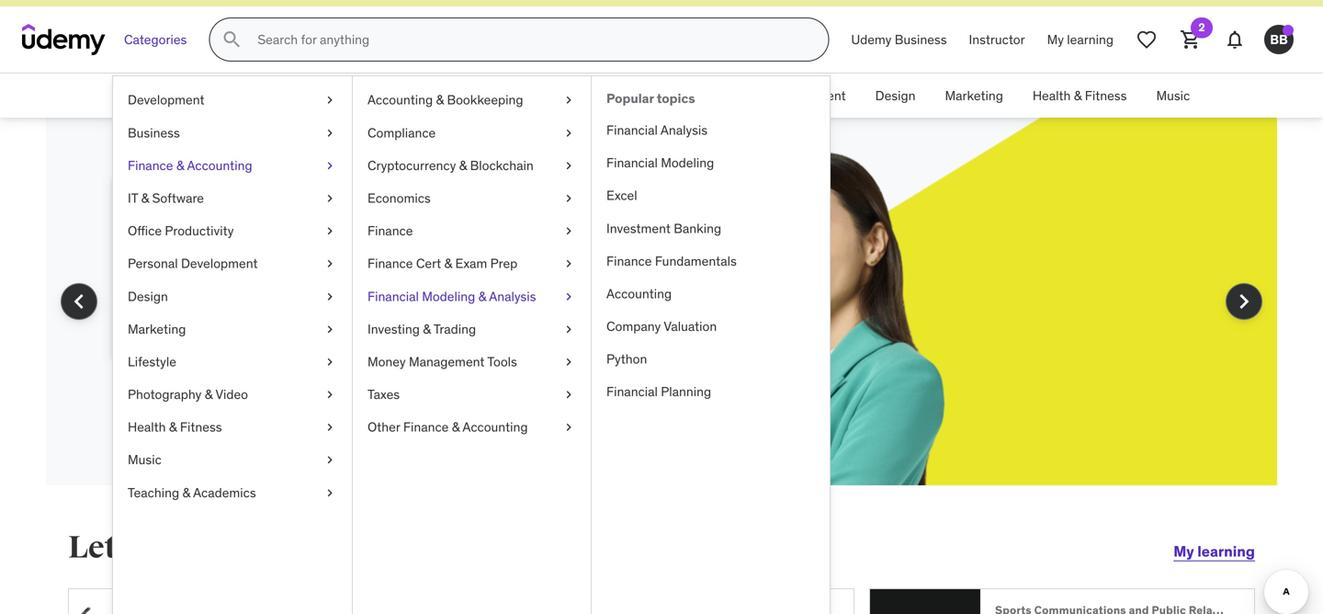 Task type: describe. For each thing, give the bounding box(es) containing it.
other finance & accounting
[[368, 419, 528, 435]]

learn
[[134, 280, 172, 299]]

you have alerts image
[[1283, 25, 1294, 36]]

skills
[[175, 280, 208, 299]]

personal development for health & fitness
[[716, 87, 846, 104]]

popular
[[607, 90, 654, 107]]

your
[[355, 198, 423, 236]]

financial planning
[[607, 384, 712, 400]]

udemy
[[852, 31, 892, 48]]

tools
[[488, 353, 517, 370]]

design link for health & fitness
[[861, 74, 931, 118]]

office productivity link for health & fitness
[[566, 74, 702, 118]]

self
[[232, 235, 285, 273]]

lifestyle
[[128, 353, 176, 370]]

it & software for health & fitness
[[475, 87, 551, 104]]

xsmall image for investing & trading
[[562, 320, 576, 338]]

2
[[1199, 20, 1206, 35]]

cryptocurrency & blockchain link
[[353, 149, 591, 182]]

office productivity link for lifestyle
[[113, 215, 352, 247]]

xsmall image for economics
[[562, 189, 576, 207]]

it & software link for lifestyle
[[113, 182, 352, 215]]

financial for financial planning
[[607, 384, 658, 400]]

finance fundamentals
[[607, 253, 737, 269]]

1 vertical spatial health & fitness link
[[113, 411, 352, 444]]

financial analysis
[[607, 122, 708, 138]]

economics link
[[353, 182, 591, 215]]

exam
[[456, 255, 488, 272]]

finance & accounting for lifestyle
[[128, 157, 252, 174]]

xsmall image for compliance
[[562, 124, 576, 142]]

cryptocurrency
[[368, 157, 456, 174]]

xsmall image for other finance & accounting
[[562, 418, 576, 436]]

my learning for the right my learning link
[[1174, 542, 1256, 561]]

my for the right my learning link
[[1174, 542, 1195, 561]]

excel
[[607, 187, 638, 204]]

compliance link
[[353, 117, 591, 149]]

company valuation
[[607, 318, 717, 335]]

udemy business
[[852, 31, 947, 48]]

compliance
[[368, 124, 436, 141]]

experts
[[316, 280, 366, 299]]

finance & accounting for health & fitness
[[321, 87, 446, 104]]

finance cert & exam prep
[[368, 255, 518, 272]]

blockchain
[[470, 157, 534, 174]]

teaching & academics link
[[113, 477, 352, 509]]

money management tools link
[[353, 346, 591, 378]]

accounting & bookkeeping
[[368, 92, 524, 108]]

accounting inside financial modeling & analysis element
[[607, 285, 672, 302]]

start
[[143, 529, 215, 567]]

trading
[[434, 321, 476, 337]]

financial for financial modeling & analysis
[[368, 288, 419, 305]]

popular topics
[[607, 90, 696, 107]]

financial for financial modeling
[[607, 155, 658, 171]]

xsmall image for photography & video
[[323, 386, 337, 404]]

financial modeling
[[607, 155, 715, 171]]

productivity for health & fitness
[[618, 87, 687, 104]]

1 vertical spatial analysis
[[489, 288, 536, 305]]

21.
[[428, 301, 446, 320]]

marketing for health & fitness
[[946, 87, 1004, 104]]

real-
[[246, 280, 277, 299]]

fundamentals
[[655, 253, 737, 269]]

previous image
[[64, 287, 94, 316]]

software for lifestyle
[[152, 190, 204, 206]]

0 horizontal spatial fitness
[[180, 419, 222, 435]]

notifications image
[[1225, 29, 1247, 51]]

python
[[607, 351, 648, 367]]

categories button
[[113, 18, 198, 62]]

around
[[404, 280, 450, 299]]

taxes link
[[353, 378, 591, 411]]

design link for lifestyle
[[113, 280, 352, 313]]

financial modeling link
[[592, 147, 830, 179]]

0 horizontal spatial health & fitness
[[128, 419, 222, 435]]

my learning for my learning link to the left
[[1048, 31, 1114, 48]]

dec
[[399, 301, 425, 320]]

marketing link for health & fitness
[[931, 74, 1019, 118]]

xsmall image for finance cert & exam prep
[[562, 255, 576, 273]]

0 horizontal spatial business
[[128, 124, 180, 141]]

1 horizontal spatial my learning link
[[1174, 530, 1256, 574]]

1 horizontal spatial business
[[895, 31, 947, 48]]

2 link
[[1169, 18, 1214, 62]]

world
[[277, 280, 313, 299]]

money management tools
[[368, 353, 517, 370]]

bb
[[1271, 31, 1289, 48]]

financial analysis link
[[592, 114, 830, 147]]

photography
[[128, 386, 202, 403]]

for
[[305, 198, 349, 236]]

other finance & accounting link
[[353, 411, 591, 444]]

xsmall image for financial modeling & analysis
[[562, 288, 576, 306]]

development link for health & fitness
[[118, 74, 225, 118]]

bob
[[360, 529, 420, 567]]

accounting & bookkeeping link
[[353, 84, 591, 117]]

1 horizontal spatial music
[[1157, 87, 1191, 104]]

financial planning link
[[592, 376, 830, 409]]

finance link
[[353, 215, 591, 247]]

finance for finance cert & exam prep link
[[368, 255, 413, 272]]

productivity for lifestyle
[[165, 223, 234, 239]]

modeling for financial modeling & analysis
[[422, 288, 476, 305]]

0 horizontal spatial from
[[212, 280, 242, 299]]

investing & trading link
[[353, 313, 591, 346]]

0 horizontal spatial my learning link
[[1037, 18, 1125, 62]]

submit search image
[[221, 29, 243, 51]]

get
[[178, 301, 202, 320]]

2 horizontal spatial from
[[369, 280, 400, 299]]

finance fundamentals link
[[592, 245, 830, 278]]

health for bottommost health & fitness link
[[128, 419, 166, 435]]

1 horizontal spatial health & fitness link
[[1019, 74, 1142, 118]]

finance & accounting link for health & fitness
[[306, 74, 460, 118]]

topics
[[657, 90, 696, 107]]

finance cert & exam prep link
[[353, 247, 591, 280]]

software for health & fitness
[[500, 87, 551, 104]]

economics
[[368, 190, 431, 206]]

it for health & fitness
[[475, 87, 485, 104]]

photography & video
[[128, 386, 248, 403]]

wishlist image
[[1136, 29, 1158, 51]]

investment banking link
[[592, 212, 830, 245]]



Task type: locate. For each thing, give the bounding box(es) containing it.
0 horizontal spatial office productivity
[[128, 223, 234, 239]]

health & fitness link down video
[[113, 411, 352, 444]]

music
[[1157, 87, 1191, 104], [128, 452, 162, 468]]

my for my learning link to the left
[[1048, 31, 1065, 48]]

cert
[[416, 255, 441, 272]]

xsmall image for finance & accounting
[[323, 157, 337, 175]]

cryptocurrency & blockchain
[[368, 157, 534, 174]]

financial down popular
[[607, 122, 658, 138]]

0 vertical spatial design
[[876, 87, 916, 104]]

my
[[1048, 31, 1065, 48], [1174, 542, 1195, 561]]

xsmall image
[[562, 91, 576, 109], [323, 222, 337, 240], [323, 255, 337, 273], [562, 255, 576, 273], [562, 353, 576, 371], [323, 386, 337, 404]]

0 horizontal spatial design
[[128, 288, 168, 305]]

accounting inside 'link'
[[368, 92, 433, 108]]

excel link
[[592, 179, 830, 212]]

xsmall image inside the financial modeling & analysis link
[[562, 288, 576, 306]]

learning for the right my learning link
[[1198, 542, 1256, 561]]

1 horizontal spatial office productivity link
[[566, 74, 702, 118]]

1 vertical spatial office productivity link
[[113, 215, 352, 247]]

1 vertical spatial office productivity
[[128, 223, 234, 239]]

it & software up compliance link
[[475, 87, 551, 104]]

xsmall image for taxes
[[562, 386, 576, 404]]

marketing
[[946, 87, 1004, 104], [128, 321, 186, 337]]

xsmall image inside the photography & video link
[[323, 386, 337, 404]]

software
[[500, 87, 551, 104], [152, 190, 204, 206]]

xsmall image inside business link
[[323, 124, 337, 142]]

1 vertical spatial design link
[[113, 280, 352, 313]]

design link down 'udemy business' link
[[861, 74, 931, 118]]

productivity up financial analysis
[[618, 87, 687, 104]]

company
[[607, 318, 661, 335]]

music down 2 'link'
[[1157, 87, 1191, 104]]

0 vertical spatial office productivity
[[581, 87, 687, 104]]

software down search for anything text field in the top of the page
[[500, 87, 551, 104]]

lifestyle link
[[113, 346, 352, 378]]

it & software link for health & fitness
[[460, 74, 566, 118]]

0 vertical spatial music
[[1157, 87, 1191, 104]]

knowledge
[[134, 198, 299, 236]]

courses
[[206, 301, 257, 320]]

0 vertical spatial health
[[1033, 87, 1071, 104]]

1 horizontal spatial design link
[[861, 74, 931, 118]]

0 vertical spatial modeling
[[661, 155, 715, 171]]

shopping cart with 2 items image
[[1180, 29, 1203, 51]]

1 horizontal spatial music link
[[1142, 74, 1205, 118]]

1 vertical spatial fitness
[[180, 419, 222, 435]]

1 vertical spatial it
[[128, 190, 138, 206]]

financial for financial analysis
[[607, 122, 658, 138]]

marketing link
[[931, 74, 1019, 118], [113, 313, 352, 346]]

modeling for financial modeling
[[661, 155, 715, 171]]

from up the courses
[[212, 280, 242, 299]]

xsmall image inside money management tools link
[[562, 353, 576, 371]]

0 horizontal spatial modeling
[[422, 288, 476, 305]]

categories
[[124, 31, 187, 48]]

&
[[370, 87, 377, 104], [488, 87, 496, 104], [1075, 87, 1082, 104], [436, 92, 444, 108], [176, 157, 184, 174], [459, 157, 467, 174], [141, 190, 149, 206], [445, 255, 452, 272], [479, 288, 487, 305], [423, 321, 431, 337], [205, 386, 213, 403], [169, 419, 177, 435], [452, 419, 460, 435], [182, 484, 190, 501]]

office
[[581, 87, 615, 104], [128, 223, 162, 239]]

xsmall image inside 'other finance & accounting' link
[[562, 418, 576, 436]]

xsmall image for cryptocurrency & blockchain
[[562, 157, 576, 175]]

office for health & fitness
[[581, 87, 615, 104]]

health & fitness
[[1033, 87, 1128, 104], [128, 419, 222, 435]]

finance & accounting link for lifestyle
[[113, 149, 352, 182]]

xsmall image for accounting & bookkeeping
[[562, 91, 576, 109]]

1 vertical spatial marketing link
[[113, 313, 352, 346]]

the
[[453, 280, 475, 299]]

design link down self
[[113, 280, 352, 313]]

xsmall image inside the finance link
[[562, 222, 576, 240]]

office up financial analysis
[[581, 87, 615, 104]]

financial modeling & analysis link
[[353, 280, 591, 313]]

music link down 2 'link'
[[1142, 74, 1205, 118]]

productivity
[[618, 87, 687, 104], [165, 223, 234, 239]]

investment banking
[[607, 220, 722, 237]]

finance for finance fundamentals link
[[607, 253, 652, 269]]

1 vertical spatial personal
[[128, 255, 178, 272]]

1 vertical spatial music
[[128, 452, 162, 468]]

modeling
[[661, 155, 715, 171], [422, 288, 476, 305]]

xsmall image inside accounting & bookkeeping 'link'
[[562, 91, 576, 109]]

1 horizontal spatial office productivity
[[581, 87, 687, 104]]

personal
[[716, 87, 766, 104], [128, 255, 178, 272]]

learning for my learning link to the left
[[1068, 31, 1114, 48]]

0 horizontal spatial marketing link
[[113, 313, 352, 346]]

teaching & academics
[[128, 484, 256, 501]]

xsmall image inside lifestyle link
[[323, 353, 337, 371]]

financial up investing
[[368, 288, 419, 305]]

xsmall image for teaching & academics
[[323, 484, 337, 502]]

1 vertical spatial my
[[1174, 542, 1195, 561]]

development link for lifestyle
[[113, 84, 352, 117]]

xsmall image for lifestyle
[[323, 353, 337, 371]]

health & fitness link
[[1019, 74, 1142, 118], [113, 411, 352, 444]]

1 horizontal spatial learning
[[1198, 542, 1256, 561]]

development link down categories dropdown button
[[118, 74, 225, 118]]

1 horizontal spatial it
[[475, 87, 485, 104]]

productivity up skills
[[165, 223, 234, 239]]

1 vertical spatial learning
[[1198, 542, 1256, 561]]

udemy image
[[22, 24, 106, 55]]

knowledge for your future self learn skills from real-world experts from around the globe. get courses from $12.99 through dec 21.
[[134, 198, 475, 320]]

xsmall image for it & software
[[323, 189, 337, 207]]

through
[[343, 301, 395, 320]]

video
[[216, 386, 248, 403]]

1 vertical spatial it & software link
[[113, 182, 352, 215]]

financial up "excel"
[[607, 155, 658, 171]]

development link down submit search icon
[[113, 84, 352, 117]]

1 horizontal spatial personal
[[716, 87, 766, 104]]

let's start learning, bob
[[68, 529, 420, 567]]

0 horizontal spatial design link
[[113, 280, 352, 313]]

from
[[212, 280, 242, 299], [369, 280, 400, 299], [261, 301, 292, 320]]

personal development link for health & fitness
[[702, 74, 861, 118]]

xsmall image inside finance cert & exam prep link
[[562, 255, 576, 273]]

marketing link down real- at top
[[113, 313, 352, 346]]

xsmall image inside investing & trading link
[[562, 320, 576, 338]]

0 vertical spatial analysis
[[661, 122, 708, 138]]

it up compliance link
[[475, 87, 485, 104]]

finance inside financial modeling & analysis element
[[607, 253, 652, 269]]

1 vertical spatial finance & accounting
[[128, 157, 252, 174]]

learning,
[[220, 529, 354, 567]]

1 horizontal spatial modeling
[[661, 155, 715, 171]]

marketing link for lifestyle
[[113, 313, 352, 346]]

xsmall image for office productivity
[[323, 222, 337, 240]]

design for lifestyle
[[128, 288, 168, 305]]

development
[[133, 87, 210, 104], [770, 87, 846, 104], [128, 92, 205, 108], [181, 255, 258, 272]]

software up future
[[152, 190, 204, 206]]

$12.99
[[295, 301, 340, 320]]

0 vertical spatial my
[[1048, 31, 1065, 48]]

0 horizontal spatial my
[[1048, 31, 1065, 48]]

0 vertical spatial personal development link
[[702, 74, 861, 118]]

it & software for lifestyle
[[128, 190, 204, 206]]

xsmall image for personal development
[[323, 255, 337, 273]]

valuation
[[664, 318, 717, 335]]

0 vertical spatial software
[[500, 87, 551, 104]]

1 horizontal spatial productivity
[[618, 87, 687, 104]]

0 horizontal spatial personal development
[[128, 255, 258, 272]]

personal up the "financial analysis" link
[[716, 87, 766, 104]]

1 horizontal spatial my learning
[[1174, 542, 1256, 561]]

personal development link
[[702, 74, 861, 118], [113, 247, 352, 280]]

& inside 'link'
[[436, 92, 444, 108]]

1 horizontal spatial marketing
[[946, 87, 1004, 104]]

business link
[[113, 117, 352, 149]]

1 vertical spatial my learning link
[[1174, 530, 1256, 574]]

bb link
[[1258, 18, 1302, 62]]

health & fitness link down wishlist image
[[1019, 74, 1142, 118]]

1 vertical spatial music link
[[113, 444, 352, 477]]

instructor link
[[958, 18, 1037, 62]]

xsmall image inside taxes link
[[562, 386, 576, 404]]

finance & accounting down business link
[[128, 157, 252, 174]]

health for the rightmost health & fitness link
[[1033, 87, 1071, 104]]

0 horizontal spatial software
[[152, 190, 204, 206]]

personal development link for lifestyle
[[113, 247, 352, 280]]

0 vertical spatial office productivity link
[[566, 74, 702, 118]]

0 horizontal spatial finance & accounting
[[128, 157, 252, 174]]

instructor
[[970, 31, 1026, 48]]

marketing link down instructor link
[[931, 74, 1019, 118]]

design
[[876, 87, 916, 104], [128, 288, 168, 305]]

udemy business link
[[841, 18, 958, 62]]

1 horizontal spatial personal development link
[[702, 74, 861, 118]]

0 vertical spatial personal
[[716, 87, 766, 104]]

0 vertical spatial productivity
[[618, 87, 687, 104]]

teaching
[[128, 484, 179, 501]]

xsmall image
[[323, 91, 337, 109], [323, 124, 337, 142], [562, 124, 576, 142], [323, 157, 337, 175], [562, 157, 576, 175], [323, 189, 337, 207], [562, 189, 576, 207], [562, 222, 576, 240], [323, 288, 337, 306], [562, 288, 576, 306], [323, 320, 337, 338], [562, 320, 576, 338], [323, 353, 337, 371], [562, 386, 576, 404], [323, 418, 337, 436], [562, 418, 576, 436], [323, 451, 337, 469], [323, 484, 337, 502]]

it up future
[[128, 190, 138, 206]]

0 horizontal spatial marketing
[[128, 321, 186, 337]]

1 horizontal spatial marketing link
[[931, 74, 1019, 118]]

it & software link down search for anything text field in the top of the page
[[460, 74, 566, 118]]

finance for finance & accounting link corresponding to lifestyle
[[128, 157, 173, 174]]

design left skills
[[128, 288, 168, 305]]

management
[[409, 353, 485, 370]]

health down instructor link
[[1033, 87, 1071, 104]]

0 horizontal spatial my learning
[[1048, 31, 1114, 48]]

from down real- at top
[[261, 301, 292, 320]]

finance for finance & accounting link related to health & fitness
[[321, 87, 366, 104]]

1 horizontal spatial health & fitness
[[1033, 87, 1128, 104]]

xsmall image inside compliance link
[[562, 124, 576, 142]]

from up through
[[369, 280, 400, 299]]

0 horizontal spatial health & fitness link
[[113, 411, 352, 444]]

planning
[[661, 384, 712, 400]]

0 horizontal spatial music
[[128, 452, 162, 468]]

xsmall image inside economics "link"
[[562, 189, 576, 207]]

finance & accounting link up the knowledge
[[113, 149, 352, 182]]

Search for anything text field
[[254, 24, 807, 55]]

banking
[[674, 220, 722, 237]]

design for health & fitness
[[876, 87, 916, 104]]

xsmall image inside personal development link
[[323, 255, 337, 273]]

python link
[[592, 343, 830, 376]]

0 horizontal spatial music link
[[113, 444, 352, 477]]

1 vertical spatial personal development
[[128, 255, 258, 272]]

company valuation link
[[592, 310, 830, 343]]

xsmall image for marketing
[[323, 320, 337, 338]]

personal development
[[716, 87, 846, 104], [128, 255, 258, 272]]

analysis down topics
[[661, 122, 708, 138]]

1 vertical spatial my learning
[[1174, 542, 1256, 561]]

next image
[[1230, 287, 1260, 316]]

health down photography at the bottom left
[[128, 419, 166, 435]]

future
[[134, 235, 226, 273]]

health
[[1033, 87, 1071, 104], [128, 419, 166, 435]]

0 horizontal spatial personal development link
[[113, 247, 352, 280]]

xsmall image for money management tools
[[562, 353, 576, 371]]

design link
[[861, 74, 931, 118], [113, 280, 352, 313]]

office productivity link up financial analysis
[[566, 74, 702, 118]]

1 horizontal spatial it & software
[[475, 87, 551, 104]]

0 vertical spatial it
[[475, 87, 485, 104]]

office productivity up skills
[[128, 223, 234, 239]]

office productivity for health & fitness
[[581, 87, 687, 104]]

xsmall image for health & fitness
[[323, 418, 337, 436]]

other
[[368, 419, 400, 435]]

0 vertical spatial health & fitness link
[[1019, 74, 1142, 118]]

xsmall image for finance
[[562, 222, 576, 240]]

1 vertical spatial marketing
[[128, 321, 186, 337]]

investment
[[607, 220, 671, 237]]

marketing down globe.
[[128, 321, 186, 337]]

business
[[895, 31, 947, 48], [128, 124, 180, 141]]

xsmall image for music
[[323, 451, 337, 469]]

design down 'udemy business' link
[[876, 87, 916, 104]]

personal for lifestyle
[[128, 255, 178, 272]]

personal development up skills
[[128, 255, 258, 272]]

marketing for lifestyle
[[128, 321, 186, 337]]

0 horizontal spatial learning
[[1068, 31, 1114, 48]]

xsmall image inside teaching & academics link
[[323, 484, 337, 502]]

1 vertical spatial health & fitness
[[128, 419, 222, 435]]

1 vertical spatial personal development link
[[113, 247, 352, 280]]

office productivity for lifestyle
[[128, 223, 234, 239]]

0 horizontal spatial it
[[128, 190, 138, 206]]

1 horizontal spatial it & software link
[[460, 74, 566, 118]]

finance & accounting up compliance
[[321, 87, 446, 104]]

it & software link
[[460, 74, 566, 118], [113, 182, 352, 215]]

0 vertical spatial marketing
[[946, 87, 1004, 104]]

0 vertical spatial design link
[[861, 74, 931, 118]]

personal for health & fitness
[[716, 87, 766, 104]]

1 vertical spatial business
[[128, 124, 180, 141]]

0 vertical spatial fitness
[[1086, 87, 1128, 104]]

it for lifestyle
[[128, 190, 138, 206]]

let's
[[68, 529, 138, 567]]

financial down python
[[607, 384, 658, 400]]

globe.
[[134, 301, 175, 320]]

1 vertical spatial productivity
[[165, 223, 234, 239]]

accounting link
[[592, 278, 830, 310]]

1 horizontal spatial my
[[1174, 542, 1195, 561]]

xsmall image for development
[[323, 91, 337, 109]]

1 horizontal spatial office
[[581, 87, 615, 104]]

personal development for lifestyle
[[128, 255, 258, 272]]

1 horizontal spatial personal development
[[716, 87, 846, 104]]

bookkeeping
[[447, 92, 524, 108]]

taxes
[[368, 386, 400, 403]]

0 vertical spatial it & software link
[[460, 74, 566, 118]]

learning
[[1068, 31, 1114, 48], [1198, 542, 1256, 561]]

it
[[475, 87, 485, 104], [128, 190, 138, 206]]

0 vertical spatial finance & accounting link
[[306, 74, 460, 118]]

photography & video link
[[113, 378, 352, 411]]

it & software up future
[[128, 190, 204, 206]]

0 vertical spatial finance & accounting
[[321, 87, 446, 104]]

0 horizontal spatial productivity
[[165, 223, 234, 239]]

finance & accounting link up compliance
[[306, 74, 460, 118]]

office up learn
[[128, 223, 162, 239]]

personal development up the "financial analysis" link
[[716, 87, 846, 104]]

xsmall image inside cryptocurrency & blockchain link
[[562, 157, 576, 175]]

1 horizontal spatial from
[[261, 301, 292, 320]]

1 vertical spatial health
[[128, 419, 166, 435]]

0 vertical spatial learning
[[1068, 31, 1114, 48]]

xsmall image inside marketing link
[[323, 320, 337, 338]]

xsmall image for business
[[323, 124, 337, 142]]

personal up learn
[[128, 255, 178, 272]]

1 horizontal spatial software
[[500, 87, 551, 104]]

music up teaching
[[128, 452, 162, 468]]

0 vertical spatial personal development
[[716, 87, 846, 104]]

analysis down prep
[[489, 288, 536, 305]]

it & software
[[475, 87, 551, 104], [128, 190, 204, 206]]

1 vertical spatial it & software
[[128, 190, 204, 206]]

office productivity up financial analysis
[[581, 87, 687, 104]]

office productivity link up real- at top
[[113, 215, 352, 247]]

0 vertical spatial business
[[895, 31, 947, 48]]

financial modeling & analysis element
[[591, 76, 830, 614]]

analysis
[[661, 122, 708, 138], [489, 288, 536, 305]]

office for lifestyle
[[128, 223, 162, 239]]

xsmall image for design
[[323, 288, 337, 306]]

music link up academics
[[113, 444, 352, 477]]

1 vertical spatial finance & accounting link
[[113, 149, 352, 182]]

investing
[[368, 321, 420, 337]]

1 horizontal spatial finance & accounting
[[321, 87, 446, 104]]

1 vertical spatial design
[[128, 288, 168, 305]]

0 horizontal spatial personal
[[128, 255, 178, 272]]

0 vertical spatial music link
[[1142, 74, 1205, 118]]

it & software link up self
[[113, 182, 352, 215]]

carousel element
[[46, 118, 1278, 530]]

money
[[368, 353, 406, 370]]

marketing down instructor link
[[946, 87, 1004, 104]]

0 vertical spatial it & software
[[475, 87, 551, 104]]

financial modeling & analysis
[[368, 288, 536, 305]]

academics
[[193, 484, 256, 501]]

prep
[[491, 255, 518, 272]]

1 horizontal spatial analysis
[[661, 122, 708, 138]]



Task type: vqa. For each thing, say whether or not it's contained in the screenshot.
Software
yes



